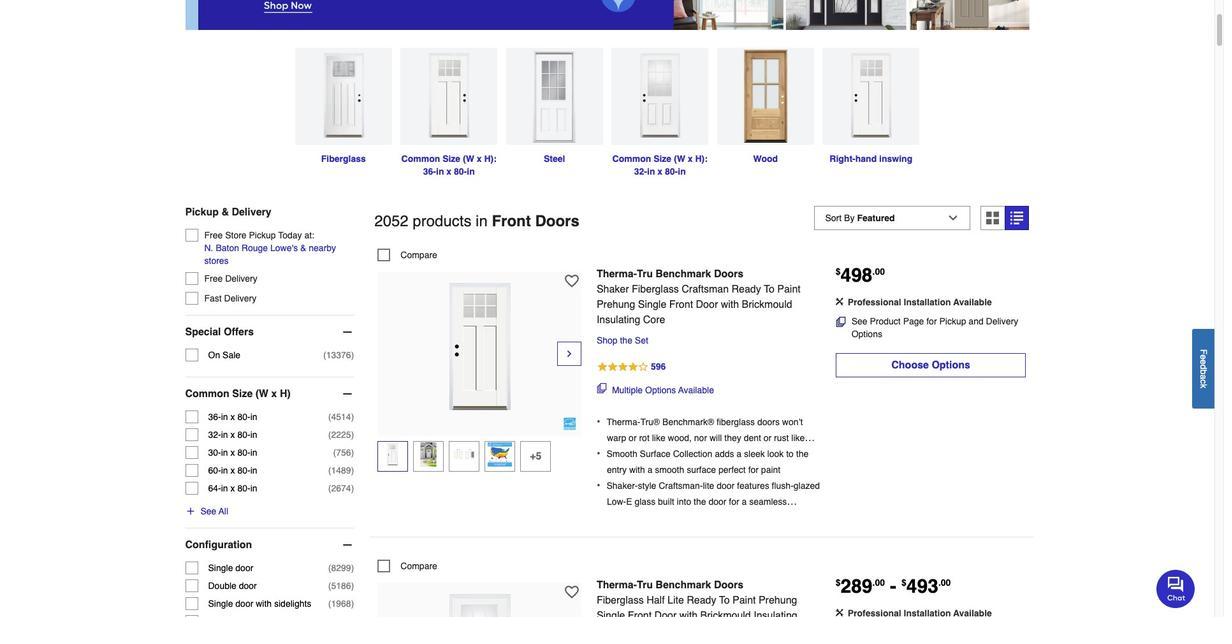 Task type: locate. For each thing, give the bounding box(es) containing it.
today
[[278, 230, 302, 240]]

free delivery
[[204, 274, 258, 284]]

advertisement region
[[185, 0, 1030, 32]]

delivery inside see product page for pickup and delivery options
[[986, 316, 1019, 326]]

h):
[[484, 154, 497, 164], [695, 154, 708, 164]]

ready inside therma-tru benchmark doors shaker fiberglass craftsman ready to paint prehung single front door with brickmould insulating core
[[732, 284, 761, 295]]

1 vertical spatial doors
[[714, 268, 744, 280]]

front doors common size (w x h) 32-in x 80-in image
[[612, 48, 709, 145]]

2 vertical spatial pickup
[[940, 316, 967, 326]]

x
[[477, 154, 482, 164], [688, 154, 693, 164], [447, 166, 452, 177], [658, 166, 663, 177], [271, 388, 277, 400], [231, 412, 235, 422], [231, 430, 235, 440], [231, 448, 235, 458], [231, 465, 235, 476], [231, 483, 235, 494]]

minus image
[[341, 326, 354, 339], [341, 388, 354, 400], [341, 539, 354, 552]]

0 horizontal spatial available
[[678, 385, 714, 396]]

1 horizontal spatial to
[[764, 284, 775, 295]]

door down double door
[[236, 599, 253, 609]]

size
[[443, 154, 461, 164], [654, 154, 672, 164], [232, 388, 253, 400]]

paint inside therma-tru benchmark doors fiberglass half lite ready to paint prehung single front door with brickmould insulatin
[[733, 595, 756, 607]]

2 compare from the top
[[401, 561, 437, 572]]

1 horizontal spatial available
[[954, 297, 992, 307]]

doors inside therma-tru benchmark doors fiberglass half lite ready to paint prehung single front door with brickmould insulatin
[[714, 580, 744, 591]]

free down stores
[[204, 274, 223, 284]]

e
[[1199, 355, 1209, 360], [1199, 360, 1209, 364]]

compare inside 3041417 element
[[401, 561, 437, 572]]

( for 5186
[[328, 581, 331, 591]]

single
[[638, 299, 667, 310], [208, 563, 233, 573], [208, 599, 233, 609], [597, 610, 625, 617]]

1 like from the left
[[652, 433, 666, 443]]

1 vertical spatial to
[[719, 595, 730, 607]]

1 free from the top
[[204, 230, 223, 240]]

36- inside common size (w x h): 36-in x 80-in
[[423, 166, 436, 177]]

tru for half
[[637, 580, 653, 591]]

1 ) from the top
[[351, 350, 354, 360]]

0 horizontal spatial h):
[[484, 154, 497, 164]]

( up ( 5186 ) at bottom left
[[328, 563, 331, 573]]

8 ) from the top
[[351, 581, 354, 591]]

9 ) from the top
[[351, 599, 354, 609]]

fiberglass left half
[[597, 595, 644, 607]]

appearance
[[607, 513, 654, 523]]

0 horizontal spatial options
[[645, 385, 676, 396]]

3 minus image from the top
[[341, 539, 354, 552]]

0 horizontal spatial door
[[655, 610, 677, 617]]

2 vertical spatial minus image
[[341, 539, 354, 552]]

door up single door with sidelights on the bottom left of page
[[239, 581, 257, 591]]

0 vertical spatial the
[[620, 335, 633, 345]]

ready
[[732, 284, 761, 295], [687, 595, 717, 607]]

tru inside therma-tru benchmark doors shaker fiberglass craftsman ready to paint prehung single front door with brickmould insulating core
[[637, 268, 653, 280]]

door down half
[[655, 610, 677, 617]]

1 horizontal spatial 32-
[[634, 166, 647, 177]]

( 8299 )
[[328, 563, 354, 573]]

the
[[620, 335, 633, 345], [796, 449, 809, 459], [694, 497, 706, 507]]

1 vertical spatial compare
[[401, 561, 437, 572]]

1 horizontal spatial 36-
[[423, 166, 436, 177]]

therma- up shaker
[[597, 268, 637, 280]]

• left shaker- at the bottom of page
[[597, 480, 600, 492]]

1 vertical spatial door
[[655, 610, 677, 617]]

493
[[907, 575, 939, 598]]

minus image up ( 13376 )
[[341, 326, 354, 339]]

see down professional
[[852, 316, 868, 326]]

756
[[336, 448, 351, 458]]

1 vertical spatial therma-
[[607, 417, 641, 427]]

benchmark inside therma-tru benchmark doors shaker fiberglass craftsman ready to paint prehung single front door with brickmould insulating core
[[656, 268, 711, 280]]

2 free from the top
[[204, 274, 223, 284]]

.00
[[873, 266, 885, 277], [873, 578, 885, 588], [939, 578, 951, 588]]

2 like from the left
[[792, 433, 805, 443]]

ready for lite
[[687, 595, 717, 607]]

1 vertical spatial gallery item 0 image
[[410, 589, 550, 617]]

2 horizontal spatial size
[[654, 154, 672, 164]]

choose options
[[892, 359, 971, 371]]

( up 2225
[[328, 412, 331, 422]]

( up ( 2674 )
[[328, 465, 331, 476]]

minus image up 8299
[[341, 539, 354, 552]]

1 vertical spatial available
[[678, 385, 714, 396]]

door for ( 1968 )
[[236, 599, 253, 609]]

size inside common size (w x h): 32-in x 80-in
[[654, 154, 672, 164]]

options down 596
[[645, 385, 676, 396]]

style
[[638, 481, 656, 491]]

brickmould for craftsman
[[742, 299, 793, 310]]

ready right craftsman
[[732, 284, 761, 295]]

compare for 498
[[401, 250, 437, 260]]

) for ( 5186 )
[[351, 581, 354, 591]]

• therma-tru® benchmark® fiberglass doors won't warp or rot like wood, nor will they dent or rust like steel
[[597, 417, 805, 459]]

size up 36-in x 80-in
[[232, 388, 253, 400]]

1 or from the left
[[629, 433, 637, 443]]

(w for common size (w x h): 32-in x 80-in
[[674, 154, 686, 164]]

the left set
[[620, 335, 633, 345]]

1 horizontal spatial &
[[300, 243, 306, 253]]

4514
[[331, 412, 351, 422]]

2 vertical spatial the
[[694, 497, 706, 507]]

door up double door
[[236, 563, 253, 573]]

door for craftsman
[[696, 299, 718, 310]]

prehung
[[597, 299, 635, 310], [759, 595, 797, 607]]

1 horizontal spatial front
[[628, 610, 652, 617]]

) for ( 8299 )
[[351, 563, 354, 573]]

available inside "link"
[[678, 385, 714, 396]]

3 ) from the top
[[351, 430, 354, 440]]

1 vertical spatial benchmark
[[656, 580, 711, 591]]

chat invite button image
[[1157, 570, 1196, 608]]

0 horizontal spatial to
[[719, 595, 730, 607]]

0 vertical spatial gallery item 0 image
[[410, 278, 550, 418]]

1 horizontal spatial prehung
[[759, 595, 797, 607]]

0 vertical spatial 36-
[[423, 166, 436, 177]]

front
[[492, 212, 531, 230], [669, 299, 693, 310], [628, 610, 652, 617]]

common inside common size (w x h): 36-in x 80-in
[[402, 154, 440, 164]]

(w inside button
[[256, 388, 269, 400]]

brickmould inside therma-tru benchmark doors fiberglass half lite ready to paint prehung single front door with brickmould insulatin
[[701, 610, 751, 617]]

paint inside therma-tru benchmark doors shaker fiberglass craftsman ready to paint prehung single front door with brickmould insulating core
[[778, 284, 801, 295]]

into
[[677, 497, 691, 507]]

heart outline image
[[565, 274, 579, 288]]

benchmark up craftsman
[[656, 268, 711, 280]]

36- up products
[[423, 166, 436, 177]]

1 vertical spatial &
[[300, 243, 306, 253]]

) down ( 5186 ) at bottom left
[[351, 599, 354, 609]]

assembly image for 498
[[836, 298, 844, 305]]

a down features
[[742, 497, 747, 507]]

80- for ( 2674 )
[[238, 483, 250, 494]]

e
[[626, 497, 632, 507]]

delivery
[[232, 207, 271, 218], [225, 274, 258, 284], [224, 293, 257, 303], [986, 316, 1019, 326]]

.00 left -
[[873, 578, 885, 588]]

2674
[[331, 483, 351, 494]]

0 vertical spatial therma-
[[597, 268, 637, 280]]

0 vertical spatial to
[[764, 284, 775, 295]]

( down ( 5186 ) at bottom left
[[328, 599, 331, 609]]

wood link
[[713, 48, 819, 165]]

page
[[903, 316, 924, 326]]

1 horizontal spatial ready
[[732, 284, 761, 295]]

doors inside therma-tru benchmark doors shaker fiberglass craftsman ready to paint prehung single front door with brickmould insulating core
[[714, 268, 744, 280]]

for inside see product page for pickup and delivery options
[[927, 316, 937, 326]]

front inside therma-tru benchmark doors fiberglass half lite ready to paint prehung single front door with brickmould insulatin
[[628, 610, 652, 617]]

7 ) from the top
[[351, 563, 354, 573]]

1 vertical spatial 32-
[[208, 430, 221, 440]]

h): inside common size (w x h): 32-in x 80-in
[[695, 154, 708, 164]]

fiberglass inside therma-tru benchmark doors shaker fiberglass craftsman ready to paint prehung single front door with brickmould insulating core
[[632, 284, 679, 295]]

for up features
[[749, 465, 759, 475]]

pickup up rouge
[[249, 230, 276, 240]]

2 horizontal spatial the
[[796, 449, 809, 459]]

1 tru from the top
[[637, 268, 653, 280]]

1 vertical spatial fiberglass
[[632, 284, 679, 295]]

64-in x 80-in
[[208, 483, 257, 494]]

dent
[[744, 433, 761, 443]]

see inside see product page for pickup and delivery options
[[852, 316, 868, 326]]

( 1968 )
[[328, 599, 354, 609]]

1 vertical spatial brickmould
[[701, 610, 751, 617]]

2 vertical spatial therma-
[[597, 580, 637, 591]]

door inside therma-tru benchmark doors shaker fiberglass craftsman ready to paint prehung single front door with brickmould insulating core
[[696, 299, 718, 310]]

with down craftsman
[[721, 299, 739, 310]]

0 vertical spatial benchmark
[[656, 268, 711, 280]]

prehung inside therma-tru benchmark doors shaker fiberglass craftsman ready to paint prehung single front door with brickmould insulating core
[[597, 299, 635, 310]]

0 horizontal spatial common
[[185, 388, 229, 400]]

$ inside $ 498 .00
[[836, 266, 841, 277]]

1 vertical spatial minus image
[[341, 388, 354, 400]]

single inside therma-tru benchmark doors shaker fiberglass craftsman ready to paint prehung single front door with brickmould insulating core
[[638, 299, 667, 310]]

free
[[204, 230, 223, 240], [204, 274, 223, 284]]

stores
[[204, 256, 229, 266]]

2 vertical spatial front
[[628, 610, 652, 617]]

gallery item 0 image
[[410, 278, 550, 418], [410, 589, 550, 617]]

0 vertical spatial brickmould
[[742, 299, 793, 310]]

) down 1489
[[351, 483, 354, 494]]

fiberglass down front doors material fiberglass image
[[321, 154, 366, 164]]

available up and
[[954, 297, 992, 307]]

the right into
[[694, 497, 706, 507]]

lowe's
[[270, 243, 298, 253]]

delivery up free store pickup today at:
[[232, 207, 271, 218]]

door down craftsman
[[696, 299, 718, 310]]

1 vertical spatial pickup
[[249, 230, 276, 240]]

1 vertical spatial •
[[597, 448, 600, 460]]

to for craftsman
[[764, 284, 775, 295]]

1 horizontal spatial see
[[852, 316, 868, 326]]

80- for ( 2225 )
[[238, 430, 250, 440]]

nor
[[694, 433, 707, 443]]

benchmark inside therma-tru benchmark doors fiberglass half lite ready to paint prehung single front door with brickmould insulatin
[[656, 580, 711, 591]]

assembly image down the 498
[[836, 298, 844, 305]]

therma- inside therma-tru benchmark doors fiberglass half lite ready to paint prehung single front door with brickmould insulatin
[[597, 580, 637, 591]]

adds
[[715, 449, 734, 459]]

• right energy star qualified image
[[597, 417, 600, 428]]

) up 2225
[[351, 412, 354, 422]]

2 h): from the left
[[695, 154, 708, 164]]

(w inside common size (w x h): 36-in x 80-in
[[463, 154, 474, 164]]

common inside button
[[185, 388, 229, 400]]

steel
[[607, 449, 626, 459]]

doors for therma-tru benchmark doors shaker fiberglass craftsman ready to paint prehung single front door with brickmould insulating core
[[714, 268, 744, 280]]

1 minus image from the top
[[341, 326, 354, 339]]

compare inside 1000157897 "element"
[[401, 250, 437, 260]]

2 assembly image from the top
[[836, 609, 844, 617]]

lite
[[703, 481, 715, 491]]

1 horizontal spatial options
[[852, 329, 883, 339]]

6 ) from the top
[[351, 483, 354, 494]]

2 vertical spatial doors
[[714, 580, 744, 591]]

single door
[[208, 563, 253, 573]]

ready right lite
[[687, 595, 717, 607]]

2 ) from the top
[[351, 412, 354, 422]]

.00 up professional
[[873, 266, 885, 277]]

2052 products in front doors
[[375, 212, 580, 230]]

with down lite
[[680, 610, 698, 617]]

) for ( 4514 )
[[351, 412, 354, 422]]

a up style
[[648, 465, 653, 475]]

delivery up fast delivery on the top
[[225, 274, 258, 284]]

features
[[737, 481, 770, 491]]

0 vertical spatial available
[[954, 297, 992, 307]]

front inside therma-tru benchmark doors shaker fiberglass craftsman ready to paint prehung single front door with brickmould insulating core
[[669, 299, 693, 310]]

special
[[185, 326, 221, 338]]

tru up core
[[637, 268, 653, 280]]

0 horizontal spatial like
[[652, 433, 666, 443]]

heart outline image
[[565, 586, 579, 600]]

2 • from the top
[[597, 448, 600, 460]]

assembly image for 289
[[836, 609, 844, 617]]

therma- right heart outline icon
[[597, 580, 637, 591]]

1 compare from the top
[[401, 250, 437, 260]]

2 horizontal spatial options
[[932, 359, 971, 371]]

the right to
[[796, 449, 809, 459]]

0 horizontal spatial front
[[492, 212, 531, 230]]

0 vertical spatial fiberglass
[[321, 154, 366, 164]]

( 13376 )
[[323, 350, 354, 360]]

) for ( 13376 )
[[351, 350, 354, 360]]

1 horizontal spatial size
[[443, 154, 461, 164]]

( down 1489
[[328, 483, 331, 494]]

1 gallery item 0 image from the top
[[410, 278, 550, 418]]

common inside common size (w x h): 32-in x 80-in
[[613, 154, 651, 164]]

1 assembly image from the top
[[836, 298, 844, 305]]

0 vertical spatial see
[[852, 316, 868, 326]]

4 ) from the top
[[351, 448, 354, 458]]

( down "special offers" button
[[323, 350, 326, 360]]

0 vertical spatial for
[[927, 316, 937, 326]]

front for therma-tru benchmark doors fiberglass half lite ready to paint prehung single front door with brickmould insulatin
[[628, 610, 652, 617]]

tru
[[637, 268, 653, 280], [637, 580, 653, 591]]

or left rust
[[764, 433, 772, 443]]

nearby
[[309, 243, 336, 253]]

1 vertical spatial ready
[[687, 595, 717, 607]]

1 horizontal spatial (w
[[463, 154, 474, 164]]

fiberglass up core
[[632, 284, 679, 295]]

( 2225 )
[[328, 430, 354, 440]]

free for free store pickup today at:
[[204, 230, 223, 240]]

60-
[[208, 465, 221, 476]]

2 gallery item 0 image from the top
[[410, 589, 550, 617]]

2 horizontal spatial common
[[613, 154, 651, 164]]

options down product
[[852, 329, 883, 339]]

1 horizontal spatial or
[[764, 433, 772, 443]]

size down front doors common size (w x h) 36-in x 80-in image at top left
[[443, 154, 461, 164]]

1 vertical spatial options
[[932, 359, 971, 371]]

a
[[1199, 374, 1209, 379], [737, 449, 742, 459], [648, 465, 653, 475], [742, 497, 747, 507]]

1 vertical spatial paint
[[733, 595, 756, 607]]

) down 2225
[[351, 448, 354, 458]]

door for ( 5186 )
[[239, 581, 257, 591]]

craftsman-
[[659, 481, 703, 491]]

pickup left and
[[940, 316, 967, 326]]

2 minus image from the top
[[341, 388, 354, 400]]

see product page for pickup and delivery options
[[852, 316, 1019, 339]]

x inside button
[[271, 388, 277, 400]]

( 1489 )
[[328, 465, 354, 476]]

size down front doors common size (w x h) 32-in x 80-in image
[[654, 154, 672, 164]]

a up k
[[1199, 374, 1209, 379]]

or left rot
[[629, 433, 637, 443]]

assembly image
[[836, 298, 844, 305], [836, 609, 844, 617]]

2 horizontal spatial for
[[927, 316, 937, 326]]

5186
[[331, 581, 351, 591]]

0 vertical spatial options
[[852, 329, 883, 339]]

1 horizontal spatial common
[[402, 154, 440, 164]]

0 horizontal spatial prehung
[[597, 299, 635, 310]]

( down 2225
[[333, 448, 336, 458]]

80-
[[454, 166, 467, 177], [665, 166, 678, 177], [238, 412, 250, 422], [238, 430, 250, 440], [238, 448, 250, 458], [238, 465, 250, 476], [238, 483, 250, 494]]

minus image inside "special offers" button
[[341, 326, 354, 339]]

tru inside therma-tru benchmark doors fiberglass half lite ready to paint prehung single front door with brickmould insulatin
[[637, 580, 653, 591]]

0 horizontal spatial see
[[201, 506, 216, 516]]

delivery right and
[[986, 316, 1019, 326]]

therma- up warp
[[607, 417, 641, 427]]

0 horizontal spatial &
[[222, 207, 229, 218]]

( down "4514"
[[328, 430, 331, 440]]

thumbnail image
[[381, 443, 405, 467], [417, 443, 441, 467], [452, 443, 477, 467], [488, 443, 512, 467]]

) up 756
[[351, 430, 354, 440]]

gallery item 0 image inside therma-tru benchmark doorsshaker fiberglass craftsman ready to paint prehung single front door with brickmould insulating core element
[[410, 278, 550, 418]]

1 vertical spatial assembly image
[[836, 609, 844, 617]]

0 vertical spatial tru
[[637, 268, 653, 280]]

single inside therma-tru benchmark doors fiberglass half lite ready to paint prehung single front door with brickmould insulatin
[[597, 610, 625, 617]]

1 vertical spatial see
[[201, 506, 216, 516]]

size for common size (w x h): 36-in x 80-in
[[443, 154, 461, 164]]

single door with sidelights
[[208, 599, 311, 609]]

( down 8299
[[328, 581, 331, 591]]

• inside • therma-tru® benchmark® fiberglass doors won't warp or rot like wood, nor will they dent or rust like steel
[[597, 417, 600, 428]]

pickup inside see product page for pickup and delivery options
[[940, 316, 967, 326]]

e up d
[[1199, 355, 1209, 360]]

with inside therma-tru benchmark doors fiberglass half lite ready to paint prehung single front door with brickmould insulatin
[[680, 610, 698, 617]]

minus image up "4514"
[[341, 388, 354, 400]]

0 vertical spatial ready
[[732, 284, 761, 295]]

shaker-
[[607, 481, 638, 491]]

multiple options available
[[612, 385, 714, 396]]

door
[[717, 481, 735, 491], [709, 497, 727, 507], [236, 563, 253, 573], [239, 581, 257, 591], [236, 599, 253, 609]]

0 horizontal spatial for
[[729, 497, 740, 507]]

0 horizontal spatial or
[[629, 433, 637, 443]]

for up divided
[[729, 497, 740, 507]]

therma- inside therma-tru benchmark doors shaker fiberglass craftsman ready to paint prehung single front door with brickmould insulating core
[[597, 268, 637, 280]]

1 benchmark from the top
[[656, 268, 711, 280]]

1 vertical spatial free
[[204, 274, 223, 284]]

see left all
[[201, 506, 216, 516]]

options inside "link"
[[645, 385, 676, 396]]

for
[[927, 316, 937, 326], [749, 465, 759, 475], [729, 497, 740, 507]]

brickmould inside therma-tru benchmark doors shaker fiberglass craftsman ready to paint prehung single front door with brickmould insulating core
[[742, 299, 793, 310]]

prehung inside therma-tru benchmark doors fiberglass half lite ready to paint prehung single front door with brickmould insulatin
[[759, 595, 797, 607]]

• left steel
[[597, 448, 600, 460]]

498
[[841, 264, 873, 286]]

0 horizontal spatial 32-
[[208, 430, 221, 440]]

5 ) from the top
[[351, 465, 354, 476]]

0 vertical spatial door
[[696, 299, 718, 310]]

80- for ( 756 )
[[238, 448, 250, 458]]

2 horizontal spatial pickup
[[940, 316, 967, 326]]

with down the built
[[657, 513, 673, 523]]

2 vertical spatial options
[[645, 385, 676, 396]]

rust
[[774, 433, 789, 443]]

look
[[768, 449, 784, 459]]

.00 inside $ 498 .00
[[873, 266, 885, 277]]

for right page
[[927, 316, 937, 326]]

multiple options available link
[[597, 383, 714, 397]]

benchmark for craftsman
[[656, 268, 711, 280]]

2 vertical spatial fiberglass
[[597, 595, 644, 607]]

& down at:
[[300, 243, 306, 253]]

(w inside common size (w x h): 32-in x 80-in
[[674, 154, 686, 164]]

1 • from the top
[[597, 417, 600, 428]]

) down ( 8299 )
[[351, 581, 354, 591]]

minus image for size
[[341, 388, 354, 400]]

1 vertical spatial front
[[669, 299, 693, 310]]

2 horizontal spatial (w
[[674, 154, 686, 164]]

to inside therma-tru benchmark doors fiberglass half lite ready to paint prehung single front door with brickmould insulatin
[[719, 595, 730, 607]]

free up n.
[[204, 230, 223, 240]]

benchmark up lite
[[656, 580, 711, 591]]

to for lite
[[719, 595, 730, 607]]

shop
[[597, 335, 618, 345]]

36-
[[423, 166, 436, 177], [208, 412, 221, 422]]

like right rot
[[652, 433, 666, 443]]

1 horizontal spatial paint
[[778, 284, 801, 295]]

right-hand inswing link
[[819, 48, 924, 165]]

0 horizontal spatial paint
[[733, 595, 756, 607]]

1 vertical spatial prehung
[[759, 595, 797, 607]]

door
[[696, 299, 718, 310], [655, 610, 677, 617]]

size inside common size (w x h): 36-in x 80-in
[[443, 154, 461, 164]]

therma- for therma-tru benchmark doors shaker fiberglass craftsman ready to paint prehung single front door with brickmould insulating core
[[597, 268, 637, 280]]

pickup up n.
[[185, 207, 219, 218]]

see all button
[[185, 505, 228, 518]]

13376
[[326, 350, 351, 360]]

2 benchmark from the top
[[656, 580, 711, 591]]

.00 right -
[[939, 578, 951, 588]]

options for choose options
[[932, 359, 971, 371]]

to inside therma-tru benchmark doors shaker fiberglass craftsman ready to paint prehung single front door with brickmould insulating core
[[764, 284, 775, 295]]

1 horizontal spatial like
[[792, 433, 805, 443]]

door inside therma-tru benchmark doors fiberglass half lite ready to paint prehung single front door with brickmould insulatin
[[655, 610, 677, 617]]

special offers button
[[185, 316, 354, 349]]

options for multiple options available
[[645, 385, 676, 396]]

0 vertical spatial assembly image
[[836, 298, 844, 305]]

size inside button
[[232, 388, 253, 400]]

1 h): from the left
[[484, 154, 497, 164]]

special offers
[[185, 326, 254, 338]]

tru up half
[[637, 580, 653, 591]]

common size (w x h): 36-in x 80-in
[[402, 154, 499, 177]]

h): inside common size (w x h): 36-in x 80-in
[[484, 154, 497, 164]]

.00 for 289
[[873, 578, 885, 588]]

) up ( 4514 )
[[351, 350, 354, 360]]

) up ( 5186 ) at bottom left
[[351, 563, 354, 573]]

available down 596 button
[[678, 385, 714, 396]]

front doors common size (w x h) 36-in x 80-in image
[[401, 48, 498, 145]]

common for common size (w x h): 32-in x 80-in
[[613, 154, 651, 164]]

common size (w x h): 32-in x 80-in
[[613, 154, 710, 177]]

paint for fiberglass half lite ready to paint prehung single front door with brickmould insulatin
[[733, 595, 756, 607]]

& up store
[[222, 207, 229, 218]]

options right choose
[[932, 359, 971, 371]]

e up b
[[1199, 360, 1209, 364]]

1 horizontal spatial h):
[[695, 154, 708, 164]]

36- up 32-in x 80-in on the bottom of the page
[[208, 412, 221, 422]]

like right rust
[[792, 433, 805, 443]]

front doors material fiberglass image
[[295, 48, 392, 145]]

& inside n. baton rouge lowe's & nearby stores
[[300, 243, 306, 253]]

) down 756
[[351, 465, 354, 476]]

grid view image
[[987, 212, 1000, 224]]

ready inside therma-tru benchmark doors fiberglass half lite ready to paint prehung single front door with brickmould insulatin
[[687, 595, 717, 607]]

see inside button
[[201, 506, 216, 516]]

assembly image down 289
[[836, 609, 844, 617]]

1 horizontal spatial the
[[694, 497, 706, 507]]

0 vertical spatial free
[[204, 230, 223, 240]]

1 vertical spatial tru
[[637, 580, 653, 591]]

therma- inside • therma-tru® benchmark® fiberglass doors won't warp or rot like wood, nor will they dent or rust like steel
[[607, 417, 641, 427]]

minus image inside common size (w x h) button
[[341, 388, 354, 400]]

32-
[[634, 166, 647, 177], [208, 430, 221, 440]]

0 horizontal spatial (w
[[256, 388, 269, 400]]

1 vertical spatial for
[[749, 465, 759, 475]]

prehung for shaker fiberglass craftsman ready to paint prehung single front door with brickmould insulating core
[[597, 299, 635, 310]]

0 vertical spatial minus image
[[341, 326, 354, 339]]

2 tru from the top
[[637, 580, 653, 591]]



Task type: describe. For each thing, give the bounding box(es) containing it.
2 or from the left
[[764, 433, 772, 443]]

see for see product page for pickup and delivery options
[[852, 316, 868, 326]]

tru for fiberglass
[[637, 268, 653, 280]]

size for common size (w x h)
[[232, 388, 253, 400]]

) for ( 1489 )
[[351, 465, 354, 476]]

shop the set link
[[597, 333, 649, 348]]

h): for common size (w x h): 32-in x 80-in
[[695, 154, 708, 164]]

1 e from the top
[[1199, 355, 1209, 360]]

$ for 289
[[836, 578, 841, 588]]

) for ( 1968 )
[[351, 599, 354, 609]]

60-in x 80-in
[[208, 465, 257, 476]]

prehung for fiberglass half lite ready to paint prehung single front door with brickmould insulatin
[[759, 595, 797, 607]]

) for ( 2674 )
[[351, 483, 354, 494]]

front doors handing right-hand inswing image
[[823, 48, 920, 145]]

benchmark for lite
[[656, 580, 711, 591]]

4 thumbnail image from the left
[[488, 443, 512, 467]]

door for ( 8299 )
[[236, 563, 253, 573]]

choose options link
[[836, 353, 1026, 377]]

all
[[219, 506, 228, 516]]

$ for 498
[[836, 266, 841, 277]]

with left sidelights in the bottom of the page
[[256, 599, 272, 609]]

door down lite
[[709, 497, 727, 507]]

offers
[[224, 326, 254, 338]]

1 vertical spatial the
[[796, 449, 809, 459]]

0 vertical spatial &
[[222, 207, 229, 218]]

common for common size (w x h)
[[185, 388, 229, 400]]

n. baton rouge lowe's & nearby stores
[[204, 243, 336, 266]]

( for 2674
[[328, 483, 331, 494]]

see all
[[201, 506, 228, 516]]

configuration button
[[185, 529, 354, 562]]

compare for 289
[[401, 561, 437, 572]]

1 horizontal spatial for
[[749, 465, 759, 475]]

double door
[[208, 581, 257, 591]]

paint
[[761, 465, 781, 475]]

surface
[[640, 449, 671, 459]]

596 button
[[597, 359, 821, 375]]

energy star qualified image
[[564, 418, 576, 430]]

( for 4514
[[328, 412, 331, 422]]

2 thumbnail image from the left
[[417, 443, 441, 467]]

2 vertical spatial for
[[729, 497, 740, 507]]

4 stars image
[[597, 359, 667, 375]]

professional
[[848, 297, 902, 307]]

(w for common size (w x h): 36-in x 80-in
[[463, 154, 474, 164]]

( for 1968
[[328, 599, 331, 609]]

low-
[[607, 497, 626, 507]]

+5 button
[[521, 441, 551, 472]]

products
[[413, 212, 472, 230]]

80- inside common size (w x h): 36-in x 80-in
[[454, 166, 467, 177]]

plus image
[[185, 506, 195, 516]]

glazed
[[794, 481, 820, 491]]

( 756 )
[[333, 448, 354, 458]]

( for 2225
[[328, 430, 331, 440]]

list view image
[[1011, 212, 1024, 224]]

door right lite
[[717, 481, 735, 491]]

) for ( 756 )
[[351, 448, 354, 458]]

baton
[[216, 243, 239, 253]]

and
[[969, 316, 984, 326]]

see for see all
[[201, 506, 216, 516]]

h): for common size (w x h): 36-in x 80-in
[[484, 154, 497, 164]]

80- for ( 4514 )
[[238, 412, 250, 422]]

half
[[647, 595, 665, 607]]

lites
[[747, 513, 762, 523]]

64-
[[208, 483, 221, 494]]

1 vertical spatial 36-
[[208, 412, 221, 422]]

(w for common size (w x h)
[[256, 388, 269, 400]]

sleek
[[744, 449, 765, 459]]

sidelights
[[274, 599, 311, 609]]

596
[[651, 361, 666, 372]]

common size (w x h): 36-in x 80-in link
[[396, 48, 502, 178]]

fiberglass link
[[291, 48, 396, 165]]

( for 13376
[[323, 350, 326, 360]]

to
[[786, 449, 794, 459]]

available for professional installation available
[[954, 297, 992, 307]]

( 5186 )
[[328, 581, 354, 591]]

3 thumbnail image from the left
[[452, 443, 477, 467]]

30-
[[208, 448, 221, 458]]

with up style
[[629, 465, 645, 475]]

2 e from the top
[[1199, 360, 1209, 364]]

1000157897 element
[[378, 249, 437, 261]]

front doors material wood image
[[717, 48, 814, 145]]

steel
[[544, 154, 565, 164]]

at:
[[304, 230, 314, 240]]

installation
[[904, 297, 951, 307]]

( for 1489
[[328, 465, 331, 476]]

doors for therma-tru benchmark doors fiberglass half lite ready to paint prehung single front door with brickmould insulatin
[[714, 580, 744, 591]]

glass
[[635, 497, 656, 507]]

they
[[725, 433, 742, 443]]

rouge
[[242, 243, 268, 253]]

( for 756
[[333, 448, 336, 458]]

paint for shaker fiberglass craftsman ready to paint prehung single front door with brickmould insulating core
[[778, 284, 801, 295]]

steel link
[[502, 48, 607, 165]]

0 horizontal spatial the
[[620, 335, 633, 345]]

32- inside common size (w x h): 32-in x 80-in
[[634, 166, 647, 177]]

free store pickup today at:
[[204, 230, 314, 240]]

smooth
[[655, 465, 685, 475]]

pickup & delivery
[[185, 207, 271, 218]]

chevron right image
[[564, 347, 575, 360]]

lite
[[668, 595, 684, 607]]

therma-tru benchmark doors fiberglass half lite ready to paint prehung single front door with brickmould insulatin
[[597, 580, 798, 617]]

common for common size (w x h): 36-in x 80-in
[[402, 154, 440, 164]]

on sale
[[208, 350, 241, 360]]

c
[[1199, 379, 1209, 384]]

therma-tru benchmark doorsshaker fiberglass craftsman ready to paint prehung single front door with brickmould insulating core element
[[378, 271, 582, 436]]

k
[[1199, 384, 1209, 388]]

insulating
[[597, 314, 641, 326]]

benchmark®
[[663, 417, 714, 427]]

warp
[[607, 433, 626, 443]]

fiberglass
[[717, 417, 755, 427]]

simulated
[[675, 513, 713, 523]]

b
[[1199, 369, 1209, 374]]

on
[[208, 350, 220, 360]]

common size (w x h)
[[185, 388, 291, 400]]

80- for ( 1489 )
[[238, 465, 250, 476]]

3 • from the top
[[597, 480, 600, 492]]

collection
[[673, 449, 713, 459]]

ready for craftsman
[[732, 284, 761, 295]]

• for like
[[597, 417, 600, 428]]

brickmould for lite
[[701, 610, 751, 617]]

fast delivery
[[204, 293, 257, 303]]

n.
[[204, 243, 213, 253]]

with inside therma-tru benchmark doors shaker fiberglass craftsman ready to paint prehung single front door with brickmould insulating core
[[721, 299, 739, 310]]

1489
[[331, 465, 351, 476]]

minus image inside the configuration button
[[341, 539, 354, 552]]

fiberglass inside therma-tru benchmark doors fiberglass half lite ready to paint prehung single front door with brickmould insulatin
[[597, 595, 644, 607]]

divided
[[716, 513, 744, 523]]

available for multiple options available
[[678, 385, 714, 396]]

30-in x 80-in
[[208, 448, 257, 458]]

rot
[[639, 433, 650, 443]]

delivery down the free delivery
[[224, 293, 257, 303]]

a inside button
[[1199, 374, 1209, 379]]

a right adds
[[737, 449, 742, 459]]

n. baton rouge lowe's & nearby stores button
[[204, 242, 354, 267]]

therma- for therma-tru benchmark doors fiberglass half lite ready to paint prehung single front door with brickmould insulatin
[[597, 580, 637, 591]]

door for lite
[[655, 610, 677, 617]]

configuration
[[185, 539, 252, 551]]

core
[[643, 314, 666, 326]]

minus image for offers
[[341, 326, 354, 339]]

right-
[[830, 154, 856, 164]]

doors
[[758, 417, 780, 427]]

) for ( 2225 )
[[351, 430, 354, 440]]

front for therma-tru benchmark doors shaker fiberglass craftsman ready to paint prehung single front door with brickmould insulating core
[[669, 299, 693, 310]]

choose
[[892, 359, 929, 371]]

multiple
[[612, 385, 643, 396]]

( for 8299
[[328, 563, 331, 573]]

3041417 element
[[378, 560, 437, 573]]

$ 498 .00
[[836, 264, 885, 286]]

80- inside common size (w x h): 32-in x 80-in
[[665, 166, 678, 177]]

8299
[[331, 563, 351, 573]]

free for free delivery
[[204, 274, 223, 284]]

$ 289 .00 - $ 493 .00
[[836, 575, 951, 598]]

d
[[1199, 364, 1209, 369]]

options inside see product page for pickup and delivery options
[[852, 329, 883, 339]]

1 thumbnail image from the left
[[381, 443, 405, 467]]

-
[[890, 575, 897, 598]]

h)
[[280, 388, 291, 400]]

2052
[[375, 212, 409, 230]]

• for •
[[597, 448, 600, 460]]

size for common size (w x h): 32-in x 80-in
[[654, 154, 672, 164]]

f
[[1199, 349, 1209, 355]]

fast
[[204, 293, 222, 303]]

front doors material steel image
[[506, 48, 603, 145]]

0 vertical spatial doors
[[535, 212, 580, 230]]

2225
[[331, 430, 351, 440]]

wood
[[753, 154, 778, 164]]

$289.00-$493.00 element
[[836, 575, 951, 598]]

0 vertical spatial front
[[492, 212, 531, 230]]

0 vertical spatial pickup
[[185, 207, 219, 218]]

.00 for 498
[[873, 266, 885, 277]]

wood,
[[668, 433, 692, 443]]

$498.00 element
[[836, 264, 885, 286]]

tru®
[[641, 417, 660, 427]]

f e e d b a c k
[[1199, 349, 1209, 388]]



Task type: vqa. For each thing, say whether or not it's contained in the screenshot.
Building
no



